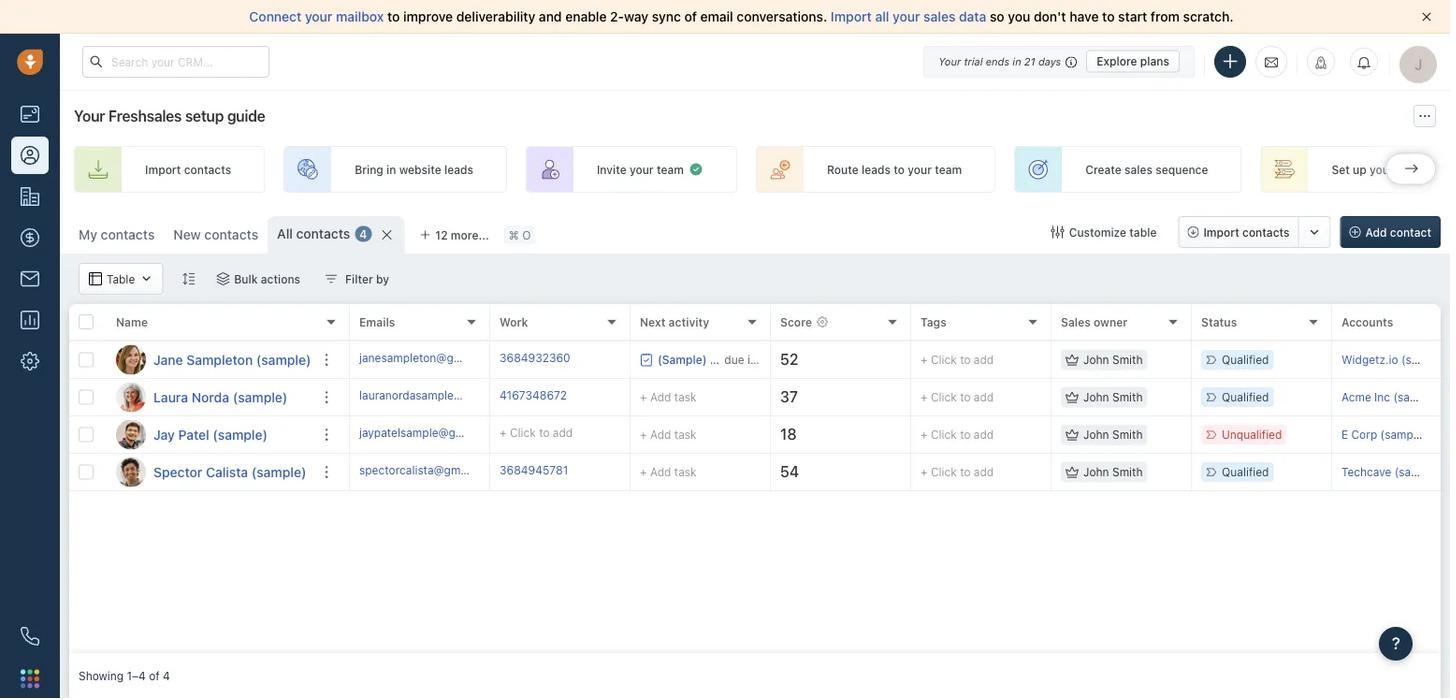 Task type: vqa. For each thing, say whether or not it's contained in the screenshot.
'Select an outcome'
no



Task type: describe. For each thing, give the bounding box(es) containing it.
invite
[[597, 163, 627, 176]]

filter
[[345, 272, 373, 286]]

add for 18
[[651, 428, 672, 441]]

laura
[[154, 389, 188, 405]]

trial
[[965, 55, 983, 67]]

54
[[781, 463, 799, 481]]

sales
[[1062, 315, 1091, 329]]

container_wx8msf4aqz5i3rn1 image inside bulk actions button
[[216, 272, 230, 286]]

⌘ o
[[509, 228, 531, 241]]

all contacts link
[[277, 225, 350, 243]]

(sample) down e corp (sample) link
[[1395, 466, 1442, 479]]

press space to select this row. row containing 18
[[350, 417, 1451, 454]]

2-
[[610, 9, 624, 24]]

press space to select this row. row containing 54
[[350, 454, 1451, 491]]

table
[[1130, 226, 1157, 239]]

route
[[827, 163, 859, 176]]

(sample) for acme inc (sample)
[[1394, 391, 1441, 404]]

click for 54
[[931, 466, 957, 479]]

start
[[1119, 9, 1148, 24]]

grid containing 52
[[69, 304, 1451, 653]]

set up your sales pipe
[[1332, 163, 1451, 176]]

don't
[[1034, 9, 1067, 24]]

0 horizontal spatial in
[[387, 163, 396, 176]]

my
[[79, 227, 97, 242]]

add for 18
[[974, 428, 994, 441]]

phone element
[[11, 618, 49, 655]]

route leads to your team
[[827, 163, 962, 176]]

container_wx8msf4aqz5i3rn1 image inside "table" dropdown button
[[140, 272, 153, 286]]

invite your team
[[597, 163, 684, 176]]

acme
[[1342, 391, 1372, 404]]

bring in website leads
[[355, 163, 474, 176]]

janesampleton@gmail.com 3684932360
[[359, 351, 571, 364]]

e corp (sample)
[[1342, 428, 1428, 441]]

bulk
[[234, 272, 258, 286]]

you
[[1009, 9, 1031, 24]]

Search your CRM... text field
[[82, 46, 270, 78]]

1 horizontal spatial of
[[685, 9, 697, 24]]

work
[[500, 315, 528, 329]]

website
[[399, 163, 442, 176]]

widgetz.io (sample)
[[1342, 353, 1449, 366]]

table
[[107, 272, 135, 285]]

1 team from the left
[[657, 163, 684, 176]]

showing 1–4 of 4
[[79, 669, 170, 682]]

12 more... button
[[409, 222, 500, 248]]

john for 54
[[1084, 466, 1110, 479]]

explore plans
[[1097, 55, 1170, 68]]

import for 'import contacts' link
[[145, 163, 181, 176]]

task for 54
[[675, 466, 697, 479]]

press space to select this row. row containing 37
[[350, 379, 1451, 417]]

route leads to your team link
[[756, 146, 996, 193]]

o
[[522, 228, 531, 241]]

qualified for 54
[[1223, 466, 1270, 479]]

+ click to add for 52
[[921, 353, 994, 366]]

showing
[[79, 669, 124, 682]]

days
[[1039, 55, 1062, 67]]

import for import contacts button
[[1204, 226, 1240, 239]]

contacts inside button
[[1243, 226, 1290, 239]]

data
[[960, 9, 987, 24]]

jay patel (sample)
[[154, 427, 268, 442]]

add for 54
[[974, 466, 994, 479]]

task for 37
[[675, 391, 697, 404]]

enable
[[566, 9, 607, 24]]

2 team from the left
[[935, 163, 962, 176]]

customize
[[1070, 226, 1127, 239]]

j image for jane sampleton (sample)
[[116, 345, 146, 375]]

techcave
[[1342, 466, 1392, 479]]

up
[[1354, 163, 1367, 176]]

+ click to add for 18
[[921, 428, 994, 441]]

john smith for 37
[[1084, 391, 1143, 404]]

bring in website leads link
[[284, 146, 507, 193]]

new
[[174, 227, 201, 242]]

next activity
[[640, 315, 710, 329]]

by
[[376, 272, 389, 286]]

explore plans link
[[1087, 50, 1180, 73]]

press space to select this row. row containing spector calista (sample)
[[69, 454, 350, 491]]

actions
[[261, 272, 301, 286]]

laura norda (sample)
[[154, 389, 288, 405]]

smith for 52
[[1113, 353, 1143, 366]]

new contacts
[[174, 227, 258, 242]]

spectorcalista@gmail.com
[[359, 464, 499, 477]]

name column header
[[107, 304, 350, 342]]

1 horizontal spatial import
[[831, 9, 872, 24]]

widgetz.io (sample) link
[[1342, 353, 1449, 366]]

mailbox
[[336, 9, 384, 24]]

more...
[[451, 228, 489, 242]]

18
[[781, 426, 797, 443]]

3684945781 link
[[500, 462, 568, 482]]

patel
[[178, 427, 209, 442]]

smith for 37
[[1113, 391, 1143, 404]]

12
[[436, 228, 448, 242]]

filter by button
[[313, 263, 402, 295]]

3684945781
[[500, 464, 568, 477]]

john for 52
[[1084, 353, 1110, 366]]

connect your mailbox to improve deliverability and enable 2-way sync of email conversations. import all your sales data so you don't have to start from scratch.
[[249, 9, 1234, 24]]

4167348672 link
[[500, 387, 567, 407]]

click for 18
[[931, 428, 957, 441]]

create
[[1086, 163, 1122, 176]]

tags
[[921, 315, 947, 329]]

your for your freshsales setup guide
[[74, 107, 105, 125]]

(sample) for spector calista (sample)
[[252, 464, 306, 480]]

smith for 18
[[1113, 428, 1143, 441]]

techcave (sample) link
[[1342, 466, 1442, 479]]

import contacts for import contacts button
[[1204, 226, 1290, 239]]

name row
[[69, 304, 350, 342]]

click for 52
[[931, 353, 957, 366]]

john smith for 18
[[1084, 428, 1143, 441]]

(sample) for jane sampleton (sample)
[[256, 352, 311, 367]]

1 horizontal spatial sales
[[1125, 163, 1153, 176]]

improve
[[403, 9, 453, 24]]

explore
[[1097, 55, 1138, 68]]

contact
[[1391, 226, 1432, 239]]

connect
[[249, 9, 302, 24]]

my contacts
[[79, 227, 155, 242]]

qualified for 52
[[1223, 353, 1270, 366]]

your right all
[[893, 9, 921, 24]]

add inside button
[[1366, 226, 1388, 239]]

s image
[[116, 457, 146, 487]]

all
[[876, 9, 890, 24]]

import contacts for 'import contacts' link
[[145, 163, 231, 176]]

and
[[539, 9, 562, 24]]

techcave (sample)
[[1342, 466, 1442, 479]]

(sample) for laura norda (sample)
[[233, 389, 288, 405]]

e corp (sample) link
[[1342, 428, 1428, 441]]

your right route
[[908, 163, 932, 176]]

row group containing 52
[[350, 342, 1451, 491]]

have
[[1070, 9, 1099, 24]]

container_wx8msf4aqz5i3rn1 image inside invite your team link
[[689, 162, 704, 177]]

(sample) up acme inc (sample) link at the right of page
[[1402, 353, 1449, 366]]

sampleton
[[187, 352, 253, 367]]

your right up
[[1370, 163, 1395, 176]]

jaypatelsample@gmail.com
[[359, 426, 503, 439]]

name
[[116, 315, 148, 329]]

12 more...
[[436, 228, 489, 242]]

container_wx8msf4aqz5i3rn1 image inside filter by button
[[325, 272, 338, 286]]

0 horizontal spatial sales
[[924, 9, 956, 24]]



Task type: locate. For each thing, give the bounding box(es) containing it.
1 john smith from the top
[[1084, 353, 1143, 366]]

(sample) up spector calista (sample)
[[213, 427, 268, 442]]

3 john from the top
[[1084, 428, 1110, 441]]

3 john smith from the top
[[1084, 428, 1143, 441]]

4 inside all contacts 4
[[360, 227, 367, 241]]

scratch.
[[1184, 9, 1234, 24]]

0 vertical spatial import contacts
[[145, 163, 231, 176]]

4 + click to add from the top
[[921, 466, 994, 479]]

qualified down status
[[1223, 353, 1270, 366]]

score
[[781, 315, 813, 329]]

spector
[[154, 464, 203, 480]]

your left freshsales
[[74, 107, 105, 125]]

norda
[[192, 389, 229, 405]]

of
[[685, 9, 697, 24], [149, 669, 160, 682]]

3 qualified from the top
[[1223, 466, 1270, 479]]

sales owner
[[1062, 315, 1128, 329]]

bulk actions button
[[204, 263, 313, 295]]

container_wx8msf4aqz5i3rn1 image inside customize table button
[[1052, 226, 1065, 239]]

import contacts down the setup
[[145, 163, 231, 176]]

(sample) right inc
[[1394, 391, 1441, 404]]

guide
[[227, 107, 265, 125]]

(sample) down the jane sampleton (sample) link
[[233, 389, 288, 405]]

import down sequence at the right of the page
[[1204, 226, 1240, 239]]

import all your sales data link
[[831, 9, 990, 24]]

of right "1–4"
[[149, 669, 160, 682]]

ends
[[986, 55, 1010, 67]]

2 smith from the top
[[1113, 391, 1143, 404]]

accounts
[[1342, 315, 1394, 329]]

your trial ends in 21 days
[[939, 55, 1062, 67]]

1 vertical spatial import
[[145, 163, 181, 176]]

import down your freshsales setup guide
[[145, 163, 181, 176]]

customize table button
[[1040, 216, 1170, 248]]

1 horizontal spatial your
[[939, 55, 962, 67]]

1 horizontal spatial in
[[1013, 55, 1022, 67]]

add for 37
[[651, 391, 672, 404]]

(sample) inside "link"
[[213, 427, 268, 442]]

2 task from the top
[[675, 428, 697, 441]]

add for 52
[[974, 353, 994, 366]]

0 vertical spatial in
[[1013, 55, 1022, 67]]

0 vertical spatial your
[[939, 55, 962, 67]]

press space to select this row. row containing jay patel (sample)
[[69, 417, 350, 454]]

qualified down "unqualified"
[[1223, 466, 1270, 479]]

4 right "1–4"
[[163, 669, 170, 682]]

sales right create
[[1125, 163, 1153, 176]]

set
[[1332, 163, 1351, 176]]

j image left jay
[[116, 420, 146, 450]]

john
[[1084, 353, 1110, 366], [1084, 391, 1110, 404], [1084, 428, 1110, 441], [1084, 466, 1110, 479]]

freshsales
[[108, 107, 182, 125]]

sales
[[924, 9, 956, 24], [1125, 163, 1153, 176], [1398, 163, 1426, 176]]

import contacts
[[145, 163, 231, 176], [1204, 226, 1290, 239]]

1 leads from the left
[[445, 163, 474, 176]]

1 smith from the top
[[1113, 353, 1143, 366]]

leads right website
[[445, 163, 474, 176]]

0 horizontal spatial import contacts
[[145, 163, 231, 176]]

2 leads from the left
[[862, 163, 891, 176]]

1 vertical spatial qualified
[[1223, 391, 1270, 404]]

leads right route
[[862, 163, 891, 176]]

0 horizontal spatial import
[[145, 163, 181, 176]]

0 vertical spatial task
[[675, 391, 697, 404]]

email image
[[1266, 54, 1279, 70]]

j image for jay patel (sample)
[[116, 420, 146, 450]]

to inside the route leads to your team link
[[894, 163, 905, 176]]

bulk actions
[[234, 272, 301, 286]]

deliverability
[[457, 9, 536, 24]]

2 horizontal spatial sales
[[1398, 163, 1426, 176]]

2 j image from the top
[[116, 420, 146, 450]]

+ add task for 54
[[640, 466, 697, 479]]

jane sampleton (sample) link
[[154, 351, 311, 369]]

qualified up "unqualified"
[[1223, 391, 1270, 404]]

spector calista (sample) link
[[154, 463, 306, 482]]

1 + click to add from the top
[[921, 353, 994, 366]]

john smith for 54
[[1084, 466, 1143, 479]]

john for 18
[[1084, 428, 1110, 441]]

3684932360 link
[[500, 350, 571, 370]]

click for 37
[[931, 391, 957, 404]]

0 vertical spatial of
[[685, 9, 697, 24]]

(sample) for e corp (sample)
[[1381, 428, 1428, 441]]

freshworks switcher image
[[21, 670, 39, 688]]

phone image
[[21, 627, 39, 646]]

l image
[[116, 382, 146, 412]]

import inside button
[[1204, 226, 1240, 239]]

in left 21
[[1013, 55, 1022, 67]]

connect your mailbox link
[[249, 9, 388, 24]]

sequence
[[1156, 163, 1209, 176]]

set up your sales pipe link
[[1261, 146, 1451, 193]]

in right 'bring' on the top of page
[[387, 163, 396, 176]]

1 vertical spatial of
[[149, 669, 160, 682]]

0 horizontal spatial 4
[[163, 669, 170, 682]]

all
[[277, 226, 293, 242]]

1 horizontal spatial team
[[935, 163, 962, 176]]

plans
[[1141, 55, 1170, 68]]

your right invite
[[630, 163, 654, 176]]

import contacts button
[[1179, 216, 1300, 248]]

in
[[1013, 55, 1022, 67], [387, 163, 396, 176]]

0 horizontal spatial your
[[74, 107, 105, 125]]

corp
[[1352, 428, 1378, 441]]

1 + add task from the top
[[640, 391, 697, 404]]

add contact button
[[1341, 216, 1442, 248]]

press space to select this row. row
[[69, 342, 350, 379], [350, 342, 1451, 379], [69, 379, 350, 417], [350, 379, 1451, 417], [69, 417, 350, 454], [350, 417, 1451, 454], [69, 454, 350, 491], [350, 454, 1451, 491]]

qualified for 37
[[1223, 391, 1270, 404]]

+ click to add for 54
[[921, 466, 994, 479]]

2 vertical spatial + add task
[[640, 466, 697, 479]]

2 row group from the left
[[350, 342, 1451, 491]]

3 + click to add from the top
[[921, 428, 994, 441]]

2 vertical spatial qualified
[[1223, 466, 1270, 479]]

smith for 54
[[1113, 466, 1143, 479]]

create sales sequence link
[[1015, 146, 1243, 193]]

status
[[1202, 315, 1238, 329]]

import
[[831, 9, 872, 24], [145, 163, 181, 176], [1204, 226, 1240, 239]]

2 + add task from the top
[[640, 428, 697, 441]]

task for 18
[[675, 428, 697, 441]]

0 horizontal spatial leads
[[445, 163, 474, 176]]

your freshsales setup guide
[[74, 107, 265, 125]]

1 qualified from the top
[[1223, 353, 1270, 366]]

1 vertical spatial import contacts
[[1204, 226, 1290, 239]]

1 row group from the left
[[69, 342, 350, 491]]

john smith for 52
[[1084, 353, 1143, 366]]

import contacts inside button
[[1204, 226, 1290, 239]]

0 horizontal spatial team
[[657, 163, 684, 176]]

of right sync
[[685, 9, 697, 24]]

4 smith from the top
[[1113, 466, 1143, 479]]

2 horizontal spatial import
[[1204, 226, 1240, 239]]

press space to select this row. row containing laura norda (sample)
[[69, 379, 350, 417]]

close image
[[1423, 12, 1432, 22]]

setup
[[185, 107, 224, 125]]

1 john from the top
[[1084, 353, 1110, 366]]

row group containing jane sampleton (sample)
[[69, 342, 350, 491]]

(sample) right calista
[[252, 464, 306, 480]]

1 vertical spatial 4
[[163, 669, 170, 682]]

1 vertical spatial + add task
[[640, 428, 697, 441]]

emails
[[359, 315, 395, 329]]

e
[[1342, 428, 1349, 441]]

0 vertical spatial + add task
[[640, 391, 697, 404]]

jay patel (sample) link
[[154, 425, 268, 444]]

new contacts button
[[164, 216, 268, 254], [174, 227, 258, 242]]

row group
[[69, 342, 350, 491], [350, 342, 1451, 491]]

john for 37
[[1084, 391, 1110, 404]]

container_wx8msf4aqz5i3rn1 image
[[89, 272, 102, 286], [216, 272, 230, 286], [325, 272, 338, 286], [640, 353, 653, 366], [1066, 391, 1079, 404], [1066, 466, 1079, 479]]

lauranordasample@gmail.com link
[[359, 387, 518, 407]]

owner
[[1094, 315, 1128, 329]]

sales left 'pipe'
[[1398, 163, 1426, 176]]

spectorcalista@gmail.com link
[[359, 462, 499, 482]]

click
[[931, 353, 957, 366], [931, 391, 957, 404], [510, 426, 536, 439], [931, 428, 957, 441], [931, 466, 957, 479]]

add for 37
[[974, 391, 994, 404]]

create sales sequence
[[1086, 163, 1209, 176]]

your for your trial ends in 21 days
[[939, 55, 962, 67]]

52
[[781, 351, 799, 368]]

lauranordasample@gmail.com
[[359, 389, 518, 402]]

1 vertical spatial your
[[74, 107, 105, 125]]

janesampleton@gmail.com
[[359, 351, 501, 364]]

+ click to add for 37
[[921, 391, 994, 404]]

+ add task for 37
[[640, 391, 697, 404]]

all contacts 4
[[277, 226, 367, 242]]

+ add task for 18
[[640, 428, 697, 441]]

jay
[[154, 427, 175, 442]]

invite your team link
[[526, 146, 738, 193]]

1 j image from the top
[[116, 345, 146, 375]]

import contacts group
[[1179, 216, 1332, 248]]

0 horizontal spatial of
[[149, 669, 160, 682]]

table button
[[79, 263, 163, 295]]

2 vertical spatial import
[[1204, 226, 1240, 239]]

1 horizontal spatial 4
[[360, 227, 367, 241]]

press space to select this row. row containing 52
[[350, 342, 1451, 379]]

unqualified
[[1223, 428, 1283, 441]]

customize table
[[1070, 226, 1157, 239]]

container_wx8msf4aqz5i3rn1 image inside "table" dropdown button
[[89, 272, 102, 286]]

conversations.
[[737, 9, 828, 24]]

4 john from the top
[[1084, 466, 1110, 479]]

(sample) right sampleton
[[256, 352, 311, 367]]

j image left jane
[[116, 345, 146, 375]]

(sample) right corp
[[1381, 428, 1428, 441]]

2 vertical spatial task
[[675, 466, 697, 479]]

your left mailbox
[[305, 9, 333, 24]]

1 vertical spatial j image
[[116, 420, 146, 450]]

container_wx8msf4aqz5i3rn1 image
[[689, 162, 704, 177], [1052, 226, 1065, 239], [140, 272, 153, 286], [1066, 353, 1079, 366], [1066, 428, 1079, 441]]

4 john smith from the top
[[1084, 466, 1143, 479]]

j image
[[116, 345, 146, 375], [116, 420, 146, 450]]

spector calista (sample)
[[154, 464, 306, 480]]

calista
[[206, 464, 248, 480]]

1 vertical spatial in
[[387, 163, 396, 176]]

import contacts down sequence at the right of the page
[[1204, 226, 1290, 239]]

37
[[781, 388, 798, 406]]

way
[[624, 9, 649, 24]]

0 vertical spatial 4
[[360, 227, 367, 241]]

3684932360
[[500, 351, 571, 364]]

3 + add task from the top
[[640, 466, 697, 479]]

1–4
[[127, 669, 146, 682]]

(sample) for jay patel (sample)
[[213, 427, 268, 442]]

0 vertical spatial qualified
[[1223, 353, 1270, 366]]

import contacts link
[[74, 146, 265, 193]]

acme inc (sample) link
[[1342, 391, 1441, 404]]

1 horizontal spatial import contacts
[[1204, 226, 1290, 239]]

1 horizontal spatial leads
[[862, 163, 891, 176]]

grid
[[69, 304, 1451, 653]]

+
[[921, 353, 928, 366], [921, 391, 928, 404], [640, 391, 647, 404], [500, 426, 507, 439], [921, 428, 928, 441], [640, 428, 647, 441], [921, 466, 928, 479], [640, 466, 647, 479]]

2 john smith from the top
[[1084, 391, 1143, 404]]

2 john from the top
[[1084, 391, 1110, 404]]

jane sampleton (sample)
[[154, 352, 311, 367]]

1 task from the top
[[675, 391, 697, 404]]

4 up filter by on the left top of the page
[[360, 227, 367, 241]]

filter by
[[345, 272, 389, 286]]

3 task from the top
[[675, 466, 697, 479]]

2 + click to add from the top
[[921, 391, 994, 404]]

0 vertical spatial import
[[831, 9, 872, 24]]

sales left data
[[924, 9, 956, 24]]

add for 54
[[651, 466, 672, 479]]

press space to select this row. row containing jane sampleton (sample)
[[69, 342, 350, 379]]

import left all
[[831, 9, 872, 24]]

your left trial
[[939, 55, 962, 67]]

style_myh0__igzzd8unmi image
[[182, 272, 195, 286]]

0 vertical spatial j image
[[116, 345, 146, 375]]

1 vertical spatial task
[[675, 428, 697, 441]]

smith
[[1113, 353, 1143, 366], [1113, 391, 1143, 404], [1113, 428, 1143, 441], [1113, 466, 1143, 479]]

janesampleton@gmail.com link
[[359, 350, 501, 370]]

3 smith from the top
[[1113, 428, 1143, 441]]

2 qualified from the top
[[1223, 391, 1270, 404]]



